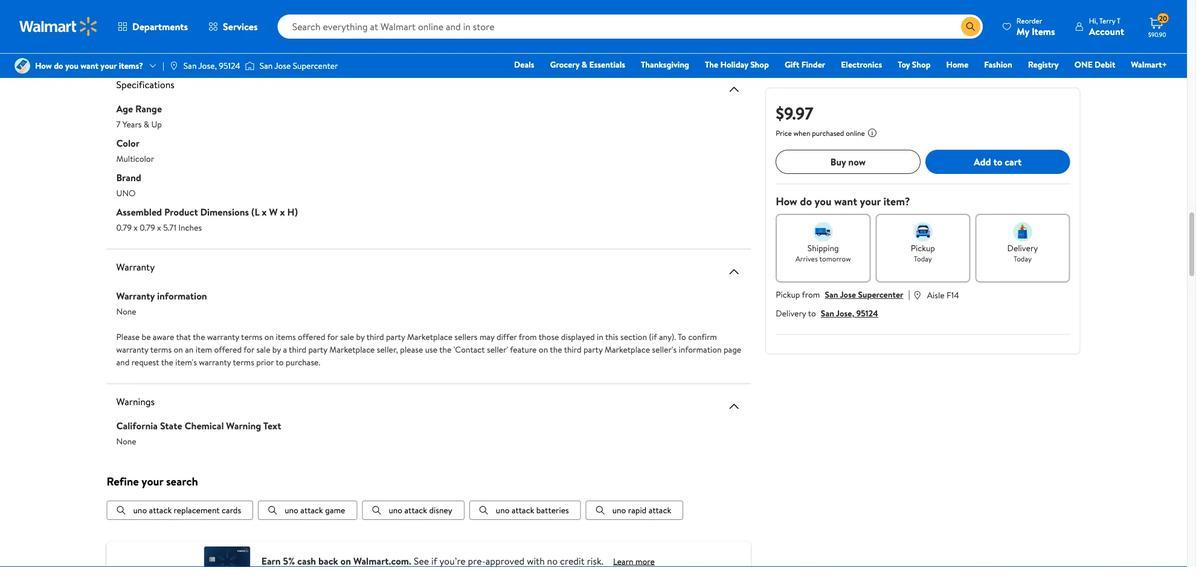 Task type: vqa. For each thing, say whether or not it's contained in the screenshot.
Grocery & Essentials
yes



Task type: locate. For each thing, give the bounding box(es) containing it.
95124 down services dropdown button
[[219, 60, 240, 72]]

attack
[[149, 505, 172, 516], [300, 505, 323, 516], [405, 505, 427, 516], [512, 505, 534, 516], [649, 505, 671, 516]]

uno attack batteries
[[496, 505, 569, 516]]

warranty down please
[[116, 344, 148, 356]]

services button
[[198, 12, 268, 41]]

1 vertical spatial your
[[860, 194, 881, 209]]

capital one  earn 5% cash back on walmart.com. see if you're pre-approved with no credit risk. learn more element
[[613, 555, 655, 567]]

more
[[636, 556, 655, 567]]

san up delivery to san jose, 95124 at bottom right
[[825, 289, 838, 301]]

0 horizontal spatial jose
[[274, 60, 291, 72]]

0 vertical spatial you
[[65, 60, 78, 72]]

Search search field
[[278, 15, 983, 39]]

2 horizontal spatial your
[[860, 194, 881, 209]]

uno attack disney list item
[[362, 501, 465, 520]]

0 vertical spatial how
[[35, 60, 52, 72]]

5 uno from the left
[[613, 505, 626, 516]]

0 horizontal spatial third
[[289, 344, 306, 356]]

0 horizontal spatial offered
[[214, 344, 242, 356]]

2 today from the left
[[1014, 253, 1032, 264]]

and
[[116, 357, 129, 368]]

1 vertical spatial sale
[[257, 344, 270, 356]]

0 horizontal spatial want
[[81, 60, 98, 72]]

items?
[[119, 60, 143, 72]]

& left up on the left
[[144, 118, 149, 130]]

pickup for pickup from san jose supercenter |
[[776, 289, 800, 301]]

supercenter
[[293, 60, 338, 72], [858, 289, 904, 301]]

0 horizontal spatial &
[[144, 118, 149, 130]]

marketplace up the use
[[407, 331, 453, 343]]

0 vertical spatial do
[[54, 60, 63, 72]]

one
[[1075, 59, 1093, 70]]

(l
[[251, 205, 260, 218]]

electronics
[[841, 59, 882, 70]]

warranty up 'item'
[[207, 331, 239, 343]]

uno attack game list item
[[258, 501, 357, 520]]

0 horizontal spatial do
[[54, 60, 63, 72]]

party down in
[[584, 344, 603, 356]]

1 horizontal spatial how
[[776, 194, 798, 209]]

attack inside "button"
[[405, 505, 427, 516]]

how
[[35, 60, 52, 72], [776, 194, 798, 209]]

1 uno from the left
[[133, 505, 147, 516]]

search icon image
[[966, 22, 976, 31]]

1 horizontal spatial today
[[1014, 253, 1032, 264]]

terms left prior
[[233, 357, 254, 368]]

1 horizontal spatial to
[[808, 308, 816, 319]]

0 vertical spatial your
[[101, 60, 117, 72]]

add to cart button
[[926, 150, 1070, 174]]

uno down refine your search
[[133, 505, 147, 516]]

5.71
[[163, 222, 176, 234]]

party
[[386, 331, 405, 343], [308, 344, 328, 356], [584, 344, 603, 356]]

marketplace
[[407, 331, 453, 343], [330, 344, 375, 356], [605, 344, 650, 356]]

0 vertical spatial to
[[994, 155, 1003, 168]]

information up that
[[157, 289, 207, 302]]

sale
[[340, 331, 354, 343], [257, 344, 270, 356]]

4 uno from the left
[[496, 505, 510, 516]]

0 vertical spatial |
[[163, 60, 164, 72]]

buy
[[831, 155, 846, 168]]

do for how do you want your items?
[[54, 60, 63, 72]]

1 horizontal spatial you
[[815, 194, 832, 209]]

1 vertical spatial from
[[519, 331, 537, 343]]

your left item?
[[860, 194, 881, 209]]

deals
[[514, 59, 534, 70]]

0 horizontal spatial by
[[272, 344, 281, 356]]

attack down refine your search
[[149, 505, 172, 516]]

0 horizontal spatial 0.79
[[116, 222, 132, 234]]

warranty up the warranty information
[[116, 260, 155, 273]]

0 vertical spatial delivery
[[1008, 242, 1038, 254]]

one debit
[[1075, 59, 1116, 70]]

pickup today
[[911, 242, 935, 264]]

to for add
[[994, 155, 1003, 168]]

terms up prior
[[241, 331, 263, 343]]

 image for san
[[245, 60, 255, 72]]

shop right toy
[[912, 59, 931, 70]]

marketplace down section
[[605, 344, 650, 356]]

1 vertical spatial supercenter
[[858, 289, 904, 301]]

2 horizontal spatial on
[[539, 344, 548, 356]]

0 vertical spatial offered
[[298, 331, 325, 343]]

0 horizontal spatial jose,
[[198, 60, 217, 72]]

2 horizontal spatial third
[[564, 344, 582, 356]]

none
[[116, 306, 136, 318], [116, 436, 136, 447]]

x down assembled
[[134, 222, 138, 234]]

none down california
[[116, 436, 136, 447]]

0 horizontal spatial information
[[157, 289, 207, 302]]

warnings
[[116, 395, 155, 408]]

list
[[107, 501, 751, 520]]

shop right holiday
[[751, 59, 769, 70]]

hi,
[[1089, 15, 1098, 26]]

0 horizontal spatial |
[[163, 60, 164, 72]]

1 horizontal spatial marketplace
[[407, 331, 453, 343]]

uno left rapid
[[613, 505, 626, 516]]

do down walmart image
[[54, 60, 63, 72]]

1 horizontal spatial &
[[582, 59, 587, 70]]

20
[[1159, 13, 1168, 23]]

my
[[1017, 24, 1030, 38]]

2 horizontal spatial to
[[994, 155, 1003, 168]]

attack inside button
[[300, 505, 323, 516]]

1 horizontal spatial supercenter
[[858, 289, 904, 301]]

1 horizontal spatial from
[[802, 289, 820, 301]]

clear search field text image
[[947, 22, 956, 31]]

0 horizontal spatial 95124
[[219, 60, 240, 72]]

x
[[262, 205, 267, 218], [280, 205, 285, 218], [134, 222, 138, 234], [157, 222, 161, 234]]

1 0.79 from the left
[[116, 222, 132, 234]]

3 attack from the left
[[405, 505, 427, 516]]

0 horizontal spatial for
[[244, 344, 254, 356]]

none up please
[[116, 306, 136, 318]]

&
[[582, 59, 587, 70], [144, 118, 149, 130]]

4 attack from the left
[[512, 505, 534, 516]]

pickup inside pickup from san jose supercenter |
[[776, 289, 800, 301]]

attack for game
[[300, 505, 323, 516]]

grocery & essentials
[[550, 59, 625, 70]]

1 vertical spatial want
[[834, 194, 858, 209]]

0 horizontal spatial on
[[174, 344, 183, 356]]

h)
[[287, 205, 298, 218]]

third right a
[[289, 344, 306, 356]]

attack for replacement
[[149, 505, 172, 516]]

do
[[54, 60, 63, 72], [800, 194, 812, 209]]

f14
[[947, 289, 959, 301]]

|
[[163, 60, 164, 72], [908, 288, 910, 301]]

to down pickup from san jose supercenter |
[[808, 308, 816, 319]]

the down those
[[550, 344, 562, 356]]

1 vertical spatial you
[[815, 194, 832, 209]]

attack right rapid
[[649, 505, 671, 516]]

today inside pickup today
[[914, 253, 932, 264]]

1 horizontal spatial jose
[[840, 289, 856, 301]]

for left a
[[244, 344, 254, 356]]

the
[[193, 331, 205, 343], [439, 344, 452, 356], [550, 344, 562, 356], [161, 357, 173, 368]]

this
[[605, 331, 619, 343]]

1 today from the left
[[914, 253, 932, 264]]

you up 'intent image for shipping'
[[815, 194, 832, 209]]

0 vertical spatial sale
[[340, 331, 354, 343]]

toy shop link
[[893, 58, 936, 71]]

0 vertical spatial supercenter
[[293, 60, 338, 72]]

1 horizontal spatial |
[[908, 288, 910, 301]]

how do you want your item?
[[776, 194, 910, 209]]

delivery down intent image for delivery
[[1008, 242, 1038, 254]]

shipping
[[808, 242, 839, 254]]

years
[[123, 118, 142, 130]]

jose
[[274, 60, 291, 72], [840, 289, 856, 301]]

you for how do you want your item?
[[815, 194, 832, 209]]

3 uno from the left
[[389, 505, 403, 516]]

cards
[[222, 505, 241, 516]]

1 horizontal spatial pickup
[[911, 242, 935, 254]]

1 horizontal spatial want
[[834, 194, 858, 209]]

buy now button
[[776, 150, 921, 174]]

 image down walmart image
[[15, 58, 30, 74]]

2 none from the top
[[116, 436, 136, 447]]

0 vertical spatial pickup
[[911, 242, 935, 254]]

warranty down 'item'
[[199, 357, 231, 368]]

from up feature
[[519, 331, 537, 343]]

learn more link
[[107, 542, 751, 567]]

1 horizontal spatial 95124
[[857, 308, 879, 319]]

0 vertical spatial warranty
[[116, 260, 155, 273]]

uno left the disney
[[389, 505, 403, 516]]

 image
[[15, 58, 30, 74], [245, 60, 255, 72]]

1 vertical spatial pickup
[[776, 289, 800, 301]]

those
[[539, 331, 559, 343]]

0 vertical spatial want
[[81, 60, 98, 72]]

holiday
[[721, 59, 749, 70]]

hi, terry t account
[[1089, 15, 1124, 38]]

party up seller,
[[386, 331, 405, 343]]

rapid
[[628, 505, 647, 516]]

| left aisle
[[908, 288, 910, 301]]

0 horizontal spatial you
[[65, 60, 78, 72]]

uno for uno attack batteries
[[496, 505, 510, 516]]

attack left the game
[[300, 505, 323, 516]]

1 vertical spatial none
[[116, 436, 136, 447]]

0 vertical spatial for
[[327, 331, 338, 343]]

0 horizontal spatial  image
[[15, 58, 30, 74]]

today down "intent image for pickup"
[[914, 253, 932, 264]]

to left cart
[[994, 155, 1003, 168]]

you down walmart image
[[65, 60, 78, 72]]

jose inside pickup from san jose supercenter |
[[840, 289, 856, 301]]

on left items
[[265, 331, 274, 343]]

to inside button
[[994, 155, 1003, 168]]

any).
[[659, 331, 676, 343]]

your for items?
[[101, 60, 117, 72]]

uno left batteries
[[496, 505, 510, 516]]

terms
[[241, 331, 263, 343], [150, 344, 172, 356], [233, 357, 254, 368]]

party up purchase.
[[308, 344, 328, 356]]

1 horizontal spatial do
[[800, 194, 812, 209]]

0 vertical spatial from
[[802, 289, 820, 301]]

for right items
[[327, 331, 338, 343]]

1 shop from the left
[[751, 59, 769, 70]]

warranty for warranty
[[116, 260, 155, 273]]

& right grocery
[[582, 59, 587, 70]]

third
[[367, 331, 384, 343], [289, 344, 306, 356], [564, 344, 582, 356]]

terry
[[1100, 15, 1116, 26]]

replacement
[[174, 505, 220, 516]]

jose, down pickup from san jose supercenter |
[[836, 308, 855, 319]]

san inside pickup from san jose supercenter |
[[825, 289, 838, 301]]

when
[[794, 128, 810, 138]]

age range 7 years & up color multicolor brand uno assembled product dimensions (l x w x h) 0.79 x 0.79 x 5.71 inches
[[116, 102, 298, 234]]

0.79
[[116, 222, 132, 234], [140, 222, 155, 234]]

1 vertical spatial &
[[144, 118, 149, 130]]

1 horizontal spatial jose,
[[836, 308, 855, 319]]

pickup down arrives
[[776, 289, 800, 301]]

do up shipping
[[800, 194, 812, 209]]

third down displayed
[[564, 344, 582, 356]]

1 vertical spatial how
[[776, 194, 798, 209]]

jose, down services dropdown button
[[198, 60, 217, 72]]

2 0.79 from the left
[[140, 222, 155, 234]]

0 horizontal spatial your
[[101, 60, 117, 72]]

0 horizontal spatial sale
[[257, 344, 270, 356]]

1 vertical spatial jose,
[[836, 308, 855, 319]]

shop inside 'link'
[[751, 59, 769, 70]]

today inside 'delivery today'
[[1014, 253, 1032, 264]]

1 vertical spatial to
[[808, 308, 816, 319]]

1 vertical spatial information
[[679, 344, 722, 356]]

your left items? on the left of the page
[[101, 60, 117, 72]]

on down those
[[539, 344, 548, 356]]

marketplace left seller,
[[330, 344, 375, 356]]

2 uno from the left
[[285, 505, 298, 516]]

0 vertical spatial jose
[[274, 60, 291, 72]]

batteries
[[536, 505, 569, 516]]

uno left the game
[[285, 505, 298, 516]]

from up delivery to san jose, 95124 at bottom right
[[802, 289, 820, 301]]

offered right items
[[298, 331, 325, 343]]

| up specifications
[[163, 60, 164, 72]]

attack left the disney
[[405, 505, 427, 516]]

0 horizontal spatial party
[[308, 344, 328, 356]]

arrives
[[796, 253, 818, 264]]

0 vertical spatial information
[[157, 289, 207, 302]]

today for pickup
[[914, 253, 932, 264]]

delivery
[[1008, 242, 1038, 254], [776, 308, 806, 319]]

specifications
[[116, 78, 174, 91]]

your left search
[[142, 474, 163, 490]]

& inside age range 7 years & up color multicolor brand uno assembled product dimensions (l x w x h) 0.79 x 0.79 x 5.71 inches
[[144, 118, 149, 130]]

0 vertical spatial jose,
[[198, 60, 217, 72]]

0 horizontal spatial shop
[[751, 59, 769, 70]]

x left 5.71
[[157, 222, 161, 234]]

0 horizontal spatial today
[[914, 253, 932, 264]]

95124
[[219, 60, 240, 72], [857, 308, 879, 319]]

1 horizontal spatial for
[[327, 331, 338, 343]]

san down services dropdown button
[[260, 60, 273, 72]]

1 vertical spatial do
[[800, 194, 812, 209]]

want for items?
[[81, 60, 98, 72]]

today down intent image for delivery
[[1014, 253, 1032, 264]]

0 vertical spatial terms
[[241, 331, 263, 343]]

0 vertical spatial &
[[582, 59, 587, 70]]

fashion link
[[979, 58, 1018, 71]]

1 horizontal spatial information
[[679, 344, 722, 356]]

on left an
[[174, 344, 183, 356]]

uno attack disney button
[[362, 501, 465, 520]]

1 horizontal spatial  image
[[245, 60, 255, 72]]

uno rapid attack list item
[[586, 501, 684, 520]]

95124 down the san jose supercenter button at the right of the page
[[857, 308, 879, 319]]

state
[[160, 419, 182, 432]]

0 vertical spatial 95124
[[219, 60, 240, 72]]

2 attack from the left
[[300, 505, 323, 516]]

price
[[776, 128, 792, 138]]

california
[[116, 419, 158, 432]]

uno inside "button"
[[389, 505, 403, 516]]

delivery for to
[[776, 308, 806, 319]]

color
[[116, 136, 140, 150]]

2 horizontal spatial marketplace
[[605, 344, 650, 356]]

warranty up please
[[116, 289, 155, 302]]

 image
[[169, 61, 179, 71]]

on
[[265, 331, 274, 343], [174, 344, 183, 356], [539, 344, 548, 356]]

attack left batteries
[[512, 505, 534, 516]]

to down a
[[276, 357, 284, 368]]

seller'
[[487, 344, 508, 356]]

0 horizontal spatial marketplace
[[330, 344, 375, 356]]

1 none from the top
[[116, 306, 136, 318]]

toy
[[898, 59, 910, 70]]

0 horizontal spatial how
[[35, 60, 52, 72]]

1 warranty from the top
[[116, 260, 155, 273]]

 image right san jose, 95124
[[245, 60, 255, 72]]

1 attack from the left
[[149, 505, 172, 516]]

to inside please be aware that the warranty terms on items offered for sale by third party marketplace sellers may differ from those displayed in this section (if any). to confirm warranty terms on an item offered for sale by a third party marketplace seller, please use the 'contact seller' feature on the third party marketplace seller's information page and request the item's warranty terms prior to purchase.
[[276, 357, 284, 368]]

terms down aware in the left of the page
[[150, 344, 172, 356]]

warranty
[[116, 260, 155, 273], [116, 289, 155, 302]]

delivery down pickup from san jose supercenter |
[[776, 308, 806, 319]]

information down confirm
[[679, 344, 722, 356]]

offered right 'item'
[[214, 344, 242, 356]]

1 horizontal spatial by
[[356, 331, 365, 343]]

purchased
[[812, 128, 844, 138]]

uno inside button
[[285, 505, 298, 516]]

third up seller,
[[367, 331, 384, 343]]

0 vertical spatial none
[[116, 306, 136, 318]]

1 vertical spatial jose
[[840, 289, 856, 301]]

want down 'buy now' button
[[834, 194, 858, 209]]

2 vertical spatial to
[[276, 357, 284, 368]]

uno rapid attack
[[613, 505, 671, 516]]

1 horizontal spatial your
[[142, 474, 163, 490]]

0 horizontal spatial delivery
[[776, 308, 806, 319]]

2 warranty from the top
[[116, 289, 155, 302]]

want left items? on the left of the page
[[81, 60, 98, 72]]

1 vertical spatial delivery
[[776, 308, 806, 319]]

pickup down "intent image for pickup"
[[911, 242, 935, 254]]



Task type: describe. For each thing, give the bounding box(es) containing it.
pickup for pickup today
[[911, 242, 935, 254]]

deals link
[[509, 58, 540, 71]]

refine your search
[[107, 474, 198, 490]]

0 horizontal spatial supercenter
[[293, 60, 338, 72]]

reorder
[[1017, 15, 1042, 26]]

product
[[164, 205, 198, 218]]

5 attack from the left
[[649, 505, 671, 516]]

1 vertical spatial offered
[[214, 344, 242, 356]]

uno attack batteries list item
[[469, 501, 581, 520]]

online
[[846, 128, 865, 138]]

 image for how
[[15, 58, 30, 74]]

electronics link
[[836, 58, 888, 71]]

want for item?
[[834, 194, 858, 209]]

1 horizontal spatial offered
[[298, 331, 325, 343]]

how for how do you want your items?
[[35, 60, 52, 72]]

x right "w"
[[280, 205, 285, 218]]

1 horizontal spatial party
[[386, 331, 405, 343]]

age
[[116, 102, 133, 115]]

delivery for today
[[1008, 242, 1038, 254]]

list containing uno attack replacement cards
[[107, 501, 751, 520]]

uno attack replacement cards list item
[[107, 501, 253, 520]]

buy now
[[831, 155, 866, 168]]

from inside pickup from san jose supercenter |
[[802, 289, 820, 301]]

$90.90
[[1149, 30, 1166, 38]]

from inside please be aware that the warranty terms on items offered for sale by third party marketplace sellers may differ from those displayed in this section (if any). to confirm warranty terms on an item offered for sale by a third party marketplace seller, please use the 'contact seller' feature on the third party marketplace seller's information page and request the item's warranty terms prior to purchase.
[[519, 331, 537, 343]]

thanksgiving
[[641, 59, 689, 70]]

departments
[[132, 20, 188, 33]]

1 horizontal spatial on
[[265, 331, 274, 343]]

2 vertical spatial terms
[[233, 357, 254, 368]]

supercenter inside pickup from san jose supercenter |
[[858, 289, 904, 301]]

add
[[974, 155, 991, 168]]

uno attack replacement cards button
[[107, 501, 253, 520]]

registry link
[[1023, 58, 1065, 71]]

1 horizontal spatial sale
[[340, 331, 354, 343]]

text
[[263, 419, 281, 432]]

fashion
[[985, 59, 1013, 70]]

aisle
[[927, 289, 945, 301]]

chemical
[[185, 419, 224, 432]]

please
[[400, 344, 423, 356]]

warning
[[226, 419, 261, 432]]

warnings image
[[727, 399, 742, 414]]

disney
[[429, 505, 452, 516]]

debit
[[1095, 59, 1116, 70]]

1 vertical spatial by
[[272, 344, 281, 356]]

confirm
[[688, 331, 717, 343]]

attack for batteries
[[512, 505, 534, 516]]

price when purchased online
[[776, 128, 865, 138]]

purchase.
[[286, 357, 320, 368]]

the
[[705, 59, 719, 70]]

2 shop from the left
[[912, 59, 931, 70]]

uno for uno attack replacement cards
[[133, 505, 147, 516]]

san jose supercenter
[[260, 60, 338, 72]]

gift finder link
[[779, 58, 831, 71]]

0 vertical spatial warranty
[[207, 331, 239, 343]]

dimensions
[[200, 205, 249, 218]]

aware
[[153, 331, 174, 343]]

in
[[597, 331, 604, 343]]

section
[[621, 331, 647, 343]]

san jose, 95124
[[184, 60, 240, 72]]

one debit link
[[1069, 58, 1121, 71]]

you for how do you want your items?
[[65, 60, 78, 72]]

uno for uno attack disney
[[389, 505, 403, 516]]

item?
[[884, 194, 910, 209]]

game
[[325, 505, 345, 516]]

Walmart Site-Wide search field
[[278, 15, 983, 39]]

warranty information
[[116, 289, 207, 302]]

specifications image
[[727, 82, 742, 96]]

pickup from san jose supercenter |
[[776, 288, 910, 301]]

legal information image
[[868, 128, 877, 138]]

account
[[1089, 24, 1124, 38]]

warranty for warranty information
[[116, 289, 155, 302]]

walmart+ link
[[1126, 58, 1173, 71]]

item
[[196, 344, 212, 356]]

refine
[[107, 474, 139, 490]]

2 horizontal spatial party
[[584, 344, 603, 356]]

intent image for delivery image
[[1013, 222, 1033, 242]]

grocery & essentials link
[[545, 58, 631, 71]]

prior
[[256, 357, 274, 368]]

sellers
[[455, 331, 478, 343]]

san down pickup from san jose supercenter |
[[821, 308, 834, 319]]

1 horizontal spatial third
[[367, 331, 384, 343]]

multicolor
[[116, 153, 154, 165]]

thanksgiving link
[[636, 58, 695, 71]]

information inside please be aware that the warranty terms on items offered for sale by third party marketplace sellers may differ from those displayed in this section (if any). to confirm warranty terms on an item offered for sale by a third party marketplace seller, please use the 'contact seller' feature on the third party marketplace seller's information page and request the item's warranty terms prior to purchase.
[[679, 344, 722, 356]]

please
[[116, 331, 140, 343]]

t
[[1117, 15, 1121, 26]]

capitalone image
[[203, 547, 252, 567]]

1 vertical spatial for
[[244, 344, 254, 356]]

the holiday shop link
[[700, 58, 775, 71]]

'contact
[[454, 344, 485, 356]]

toy shop
[[898, 59, 931, 70]]

san down "departments"
[[184, 60, 197, 72]]

request
[[132, 357, 159, 368]]

registry
[[1028, 59, 1059, 70]]

walmart image
[[19, 17, 98, 36]]

0 vertical spatial by
[[356, 331, 365, 343]]

grocery
[[550, 59, 580, 70]]

your for item?
[[860, 194, 881, 209]]

do for how do you want your item?
[[800, 194, 812, 209]]

none inside "california state chemical warning text none"
[[116, 436, 136, 447]]

uno attack replacement cards
[[133, 505, 241, 516]]

x right (l
[[262, 205, 267, 218]]

that
[[176, 331, 191, 343]]

seller's
[[652, 344, 677, 356]]

reorder my items
[[1017, 15, 1055, 38]]

uno for uno attack game
[[285, 505, 298, 516]]

the up 'item'
[[193, 331, 205, 343]]

an
[[185, 344, 194, 356]]

2 vertical spatial warranty
[[199, 357, 231, 368]]

the holiday shop
[[705, 59, 769, 70]]

finder
[[802, 59, 826, 70]]

range
[[135, 102, 162, 115]]

how for how do you want your item?
[[776, 194, 798, 209]]

please be aware that the warranty terms on items offered for sale by third party marketplace sellers may differ from those displayed in this section (if any). to confirm warranty terms on an item offered for sale by a third party marketplace seller, please use the 'contact seller' feature on the third party marketplace seller's information page and request the item's warranty terms prior to purchase.
[[116, 331, 742, 368]]

walmart+
[[1131, 59, 1167, 70]]

today for delivery
[[1014, 253, 1032, 264]]

brand
[[116, 171, 141, 184]]

san jose supercenter button
[[825, 289, 904, 301]]

search
[[166, 474, 198, 490]]

1 vertical spatial warranty
[[116, 344, 148, 356]]

san jose, 95124 button
[[821, 308, 879, 319]]

$9.97
[[776, 101, 814, 125]]

attack for disney
[[405, 505, 427, 516]]

intent image for shipping image
[[814, 222, 833, 242]]

1 vertical spatial 95124
[[857, 308, 879, 319]]

the right the use
[[439, 344, 452, 356]]

items
[[1032, 24, 1055, 38]]

see more
[[404, 28, 444, 41]]

assembled
[[116, 205, 162, 218]]

2 vertical spatial your
[[142, 474, 163, 490]]

use
[[425, 344, 438, 356]]

seller,
[[377, 344, 398, 356]]

warranty image
[[727, 264, 742, 279]]

to for delivery
[[808, 308, 816, 319]]

uno for uno rapid attack
[[613, 505, 626, 516]]

see more button
[[116, 23, 742, 47]]

gift
[[785, 59, 800, 70]]

may
[[480, 331, 495, 343]]

see
[[404, 28, 419, 41]]

1 vertical spatial terms
[[150, 344, 172, 356]]

aisle f14
[[927, 289, 959, 301]]

be
[[142, 331, 151, 343]]

w
[[269, 205, 278, 218]]

intent image for pickup image
[[914, 222, 933, 242]]

the left item's
[[161, 357, 173, 368]]



